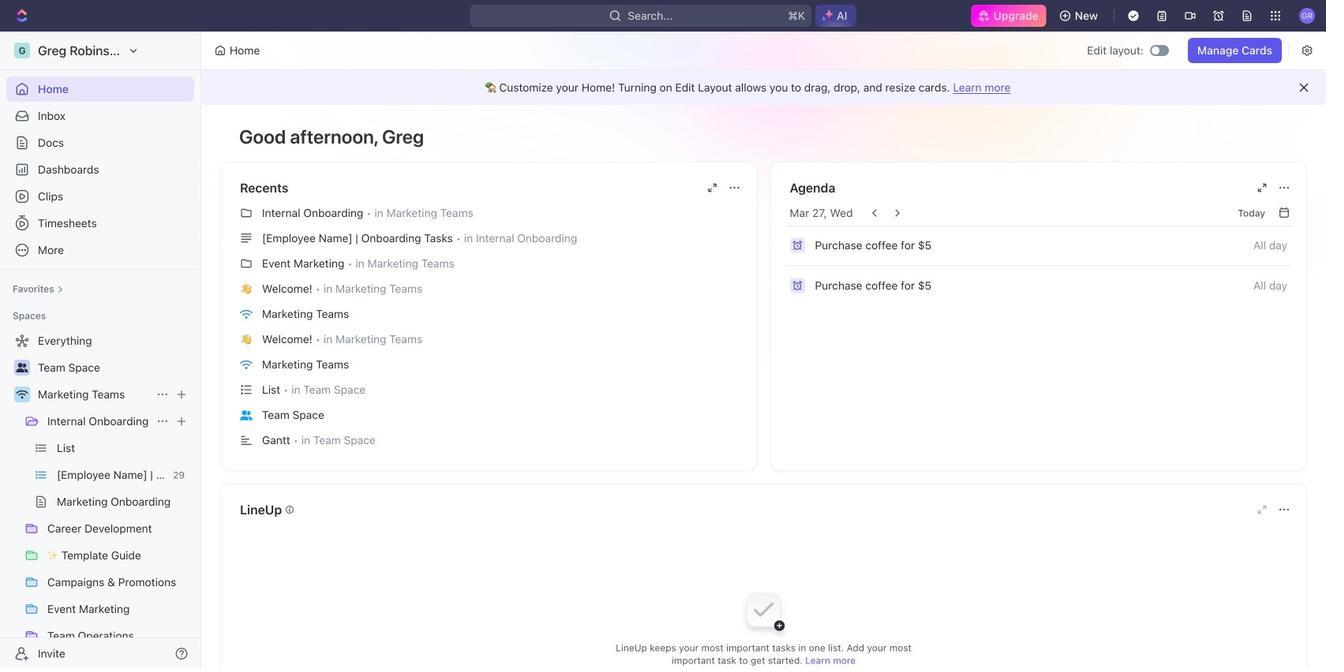Task type: locate. For each thing, give the bounding box(es) containing it.
wifi image
[[240, 309, 253, 319], [240, 360, 253, 370], [16, 390, 28, 399]]

user group image
[[240, 410, 253, 420]]

tree
[[6, 328, 194, 669]]

sidebar navigation
[[0, 32, 204, 669]]

2 vertical spatial wifi image
[[16, 390, 28, 399]]

alert
[[201, 70, 1326, 105]]

1 vertical spatial wifi image
[[240, 360, 253, 370]]



Task type: describe. For each thing, give the bounding box(es) containing it.
wifi image inside sidebar navigation
[[16, 390, 28, 399]]

0 vertical spatial wifi image
[[240, 309, 253, 319]]

user group image
[[16, 363, 28, 373]]

greg robinson's workspace, , element
[[14, 43, 30, 58]]

tree inside sidebar navigation
[[6, 328, 194, 669]]



Task type: vqa. For each thing, say whether or not it's contained in the screenshot.
Overall Process link
no



